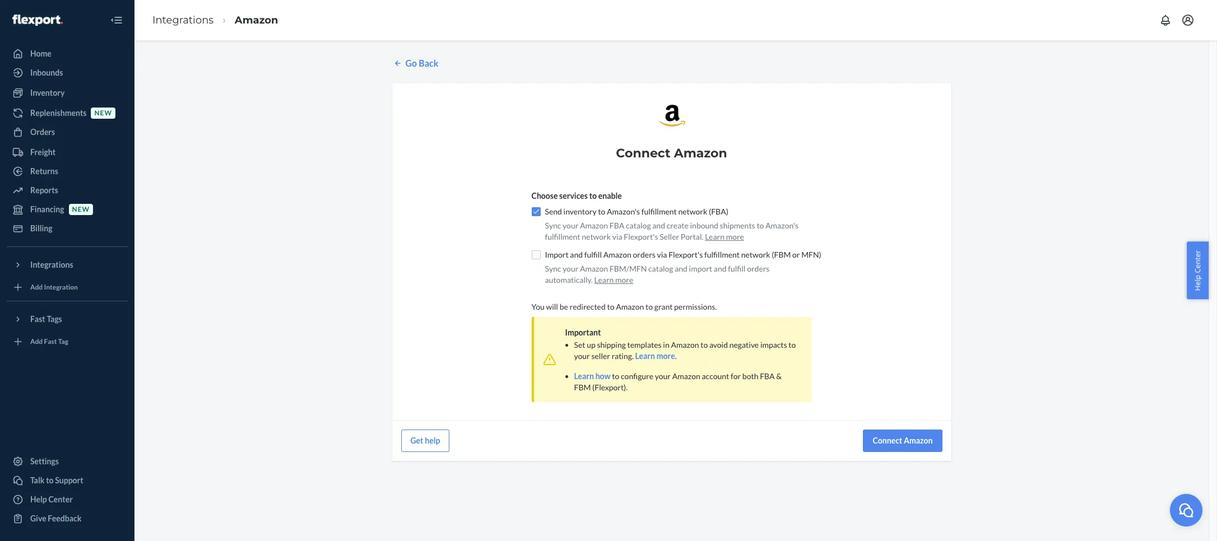 Task type: locate. For each thing, give the bounding box(es) containing it.
fba left &
[[760, 372, 775, 381]]

network up inbound on the right of page
[[679, 207, 708, 216]]

1 horizontal spatial orders
[[748, 264, 770, 274]]

to configure your amazon account for both fba & fbm (flexport).
[[575, 372, 782, 392]]

fba down send inventory to amazon's fulfillment network (fba)
[[610, 221, 625, 230]]

portal.
[[681, 232, 704, 242]]

(flexport).
[[593, 383, 628, 392]]

learn more button down 'shipments'
[[706, 232, 745, 243]]

0 vertical spatial integrations
[[153, 14, 214, 26]]

1 horizontal spatial help center
[[1194, 250, 1204, 291]]

financing
[[30, 205, 64, 214]]

0 horizontal spatial learn more
[[595, 275, 634, 285]]

network down inventory
[[582, 232, 611, 242]]

2 vertical spatial network
[[742, 250, 771, 260]]

sync down import
[[545, 264, 562, 274]]

to left enable
[[590, 191, 597, 201]]

learn up fbm
[[575, 372, 594, 381]]

your down inventory
[[563, 221, 579, 230]]

0 horizontal spatial connect
[[616, 146, 671, 161]]

learn more for automatically.
[[595, 275, 634, 285]]

fast tags button
[[7, 311, 128, 329]]

0 horizontal spatial network
[[582, 232, 611, 242]]

center
[[1194, 250, 1204, 273], [48, 495, 73, 505]]

0 horizontal spatial via
[[613, 232, 623, 242]]

1 vertical spatial fba
[[760, 372, 775, 381]]

2 vertical spatial fulfillment
[[705, 250, 740, 260]]

1 horizontal spatial center
[[1194, 250, 1204, 273]]

and
[[653, 221, 666, 230], [571, 250, 583, 260], [675, 264, 688, 274], [714, 264, 727, 274]]

0 horizontal spatial connect amazon
[[616, 146, 728, 161]]

0 vertical spatial learn more
[[706, 232, 745, 242]]

0 vertical spatial flexport's
[[624, 232, 659, 242]]

0 vertical spatial fulfillment
[[642, 207, 677, 216]]

0 vertical spatial learn more button
[[706, 232, 745, 243]]

2 sync from the top
[[545, 264, 562, 274]]

via down send inventory to amazon's fulfillment network (fba)
[[613, 232, 623, 242]]

1 vertical spatial help center
[[30, 495, 73, 505]]

1 horizontal spatial more
[[657, 352, 676, 361]]

tag
[[58, 338, 68, 346]]

fulfill right import
[[729, 264, 746, 274]]

amazon's inside the sync your amazon fba catalog and create inbound shipments to amazon's fulfillment network via flexport's seller portal.
[[766, 221, 799, 230]]

0 vertical spatial new
[[94, 109, 112, 117]]

to right talk
[[46, 476, 54, 486]]

via
[[613, 232, 623, 242], [658, 250, 668, 260]]

1 vertical spatial connect amazon
[[873, 436, 933, 446]]

1 vertical spatial center
[[48, 495, 73, 505]]

set
[[575, 340, 586, 350]]

1 horizontal spatial amazon's
[[766, 221, 799, 230]]

learn more .
[[636, 352, 677, 361]]

1 vertical spatial amazon's
[[766, 221, 799, 230]]

1 horizontal spatial new
[[94, 109, 112, 117]]

0 horizontal spatial integrations
[[30, 260, 73, 270]]

orders down 'shipments'
[[748, 264, 770, 274]]

1 vertical spatial more
[[616, 275, 634, 285]]

1 vertical spatial fast
[[44, 338, 57, 346]]

will
[[546, 302, 558, 312]]

via down seller at the right top of page
[[658, 250, 668, 260]]

0 vertical spatial via
[[613, 232, 623, 242]]

1 sync from the top
[[545, 221, 562, 230]]

.
[[676, 352, 677, 361]]

add down fast tags
[[30, 338, 43, 346]]

1 horizontal spatial fba
[[760, 372, 775, 381]]

negative
[[730, 340, 759, 350]]

1 horizontal spatial network
[[679, 207, 708, 216]]

1 horizontal spatial integrations
[[153, 14, 214, 26]]

returns link
[[7, 163, 128, 181]]

0 horizontal spatial flexport's
[[624, 232, 659, 242]]

2 horizontal spatial learn more button
[[706, 232, 745, 243]]

1 vertical spatial add
[[30, 338, 43, 346]]

learn down templates
[[636, 352, 656, 361]]

2 add from the top
[[30, 338, 43, 346]]

learn more down "fbm/mfn"
[[595, 275, 634, 285]]

0 vertical spatial orders
[[633, 250, 656, 260]]

2 horizontal spatial more
[[727, 232, 745, 242]]

learn more button down templates
[[636, 351, 676, 362]]

flexport's down send inventory to amazon's fulfillment network (fba)
[[624, 232, 659, 242]]

shipping
[[597, 340, 626, 350]]

back
[[419, 58, 439, 68]]

up
[[587, 340, 596, 350]]

1 vertical spatial fulfillment
[[545, 232, 581, 242]]

your up automatically. at the bottom left of page
[[563, 264, 579, 274]]

more
[[727, 232, 745, 242], [616, 275, 634, 285], [657, 352, 676, 361]]

0 horizontal spatial new
[[72, 205, 90, 214]]

orders up "fbm/mfn"
[[633, 250, 656, 260]]

0 vertical spatial sync
[[545, 221, 562, 230]]

integrations link
[[153, 14, 214, 26]]

0 vertical spatial fba
[[610, 221, 625, 230]]

new
[[94, 109, 112, 117], [72, 205, 90, 214]]

catalog inside sync your amazon fbm/mfn catalog and import and fulfill orders automatically.
[[649, 264, 674, 274]]

learn
[[706, 232, 725, 242], [595, 275, 614, 285], [636, 352, 656, 361], [575, 372, 594, 381]]

fba inside to configure your amazon account for both fba & fbm (flexport).
[[760, 372, 775, 381]]

to down enable
[[599, 207, 606, 216]]

amazon inside the sync your amazon fba catalog and create inbound shipments to amazon's fulfillment network via flexport's seller portal.
[[580, 221, 609, 230]]

to
[[590, 191, 597, 201], [599, 207, 606, 216], [757, 221, 765, 230], [608, 302, 615, 312], [646, 302, 653, 312], [701, 340, 708, 350], [789, 340, 796, 350], [613, 372, 620, 381], [46, 476, 54, 486]]

0 vertical spatial center
[[1194, 250, 1204, 273]]

1 vertical spatial catalog
[[649, 264, 674, 274]]

1 vertical spatial help
[[30, 495, 47, 505]]

add for add fast tag
[[30, 338, 43, 346]]

via inside the sync your amazon fba catalog and create inbound shipments to amazon's fulfillment network via flexport's seller portal.
[[613, 232, 623, 242]]

0 vertical spatial fast
[[30, 315, 45, 324]]

returns
[[30, 167, 58, 176]]

more for automatically.
[[616, 275, 634, 285]]

1 horizontal spatial fulfillment
[[642, 207, 677, 216]]

more down 'shipments'
[[727, 232, 745, 242]]

give feedback button
[[7, 510, 128, 528]]

1 horizontal spatial learn more
[[706, 232, 745, 242]]

orders inside sync your amazon fbm/mfn catalog and import and fulfill orders automatically.
[[748, 264, 770, 274]]

tags
[[47, 315, 62, 324]]

permissions.
[[675, 302, 717, 312]]

amazon
[[235, 14, 278, 26], [674, 146, 728, 161], [580, 221, 609, 230], [604, 250, 632, 260], [580, 264, 609, 274], [616, 302, 645, 312], [671, 340, 700, 350], [673, 372, 701, 381], [904, 436, 933, 446]]

orders
[[30, 127, 55, 137]]

catalog down send inventory to amazon's fulfillment network (fba)
[[626, 221, 651, 230]]

new for replenishments
[[94, 109, 112, 117]]

1 vertical spatial orders
[[748, 264, 770, 274]]

None checkbox
[[532, 207, 541, 216], [532, 251, 541, 260], [532, 207, 541, 216], [532, 251, 541, 260]]

catalog down import and fulfill amazon orders via flexport's fulfillment network (fbm or mfn)
[[649, 264, 674, 274]]

more down "fbm/mfn"
[[616, 275, 634, 285]]

ojiud image
[[1179, 502, 1196, 519]]

fulfillment
[[642, 207, 677, 216], [545, 232, 581, 242], [705, 250, 740, 260]]

0 vertical spatial connect amazon
[[616, 146, 728, 161]]

your down learn more .
[[655, 372, 671, 381]]

sync down send at the left
[[545, 221, 562, 230]]

fast left tag
[[44, 338, 57, 346]]

give
[[30, 514, 46, 524]]

fba
[[610, 221, 625, 230], [760, 372, 775, 381]]

connect amazon
[[616, 146, 728, 161], [873, 436, 933, 446]]

learn more button
[[706, 232, 745, 243], [595, 275, 634, 286], [636, 351, 676, 362]]

orders link
[[7, 123, 128, 141]]

redirected
[[570, 302, 606, 312]]

1 vertical spatial new
[[72, 205, 90, 214]]

your inside 'set up shipping templates in amazon to avoid negative impacts to your seller rating.'
[[575, 352, 590, 361]]

1 horizontal spatial flexport's
[[669, 250, 703, 260]]

and inside the sync your amazon fba catalog and create inbound shipments to amazon's fulfillment network via flexport's seller portal.
[[653, 221, 666, 230]]

center inside button
[[1194, 250, 1204, 273]]

0 vertical spatial add
[[30, 283, 43, 292]]

fulfill up automatically. at the bottom left of page
[[585, 250, 602, 260]]

send
[[545, 207, 562, 216]]

amazon link
[[235, 14, 278, 26]]

0 vertical spatial more
[[727, 232, 745, 242]]

network left the (fbm
[[742, 250, 771, 260]]

learn more button for via
[[595, 275, 634, 286]]

new down "reports" link at the left top of page
[[72, 205, 90, 214]]

help inside button
[[1194, 275, 1204, 291]]

1 horizontal spatial connect
[[873, 436, 903, 446]]

0 vertical spatial help center
[[1194, 250, 1204, 291]]

seller
[[660, 232, 680, 242]]

your down set at left
[[575, 352, 590, 361]]

1 horizontal spatial fulfill
[[729, 264, 746, 274]]

fast tags
[[30, 315, 62, 324]]

catalog for fulfillment
[[626, 221, 651, 230]]

1 horizontal spatial help
[[1194, 275, 1204, 291]]

to right 'shipments'
[[757, 221, 765, 230]]

sync inside the sync your amazon fba catalog and create inbound shipments to amazon's fulfillment network via flexport's seller portal.
[[545, 221, 562, 230]]

fast inside dropdown button
[[30, 315, 45, 324]]

0 horizontal spatial learn more button
[[595, 275, 634, 286]]

0 horizontal spatial fulfillment
[[545, 232, 581, 242]]

your inside the sync your amazon fba catalog and create inbound shipments to amazon's fulfillment network via flexport's seller portal.
[[563, 221, 579, 230]]

fast
[[30, 315, 45, 324], [44, 338, 57, 346]]

1 vertical spatial learn more
[[595, 275, 634, 285]]

catalog
[[626, 221, 651, 230], [649, 264, 674, 274]]

to up (flexport). on the bottom
[[613, 372, 620, 381]]

learn more
[[706, 232, 745, 242], [595, 275, 634, 285]]

1 vertical spatial via
[[658, 250, 668, 260]]

0 vertical spatial connect
[[616, 146, 671, 161]]

2 vertical spatial learn more button
[[636, 351, 676, 362]]

1 vertical spatial learn more button
[[595, 275, 634, 286]]

connect
[[616, 146, 671, 161], [873, 436, 903, 446]]

integrations inside breadcrumbs navigation
[[153, 14, 214, 26]]

0 horizontal spatial fba
[[610, 221, 625, 230]]

1 vertical spatial network
[[582, 232, 611, 242]]

flexport's down the portal.
[[669, 250, 703, 260]]

learn more button down "fbm/mfn"
[[595, 275, 634, 286]]

0 horizontal spatial orders
[[633, 250, 656, 260]]

your inside sync your amazon fbm/mfn catalog and import and fulfill orders automatically.
[[563, 264, 579, 274]]

add left integration
[[30, 283, 43, 292]]

1 vertical spatial connect
[[873, 436, 903, 446]]

catalog inside the sync your amazon fba catalog and create inbound shipments to amazon's fulfillment network via flexport's seller portal.
[[626, 221, 651, 230]]

add for add integration
[[30, 283, 43, 292]]

0 horizontal spatial more
[[616, 275, 634, 285]]

learn more down 'shipments'
[[706, 232, 745, 242]]

close navigation image
[[110, 13, 123, 27]]

catalog for orders
[[649, 264, 674, 274]]

network inside the sync your amazon fba catalog and create inbound shipments to amazon's fulfillment network via flexport's seller portal.
[[582, 232, 611, 242]]

0 horizontal spatial amazon's
[[607, 207, 640, 216]]

learn more for amazon's
[[706, 232, 745, 242]]

learn down inbound on the right of page
[[706, 232, 725, 242]]

learn how link
[[575, 372, 611, 381]]

(fbm
[[772, 250, 791, 260]]

new up orders link
[[94, 109, 112, 117]]

orders
[[633, 250, 656, 260], [748, 264, 770, 274]]

add
[[30, 283, 43, 292], [30, 338, 43, 346]]

home
[[30, 49, 51, 58]]

amazon's up the (fbm
[[766, 221, 799, 230]]

go
[[406, 58, 417, 68]]

fast left tags
[[30, 315, 45, 324]]

more for amazon's
[[727, 232, 745, 242]]

1 vertical spatial integrations
[[30, 260, 73, 270]]

0 vertical spatial fulfill
[[585, 250, 602, 260]]

0 vertical spatial help
[[1194, 275, 1204, 291]]

0 vertical spatial catalog
[[626, 221, 651, 230]]

integrations
[[153, 14, 214, 26], [30, 260, 73, 270]]

your inside to configure your amazon account for both fba & fbm (flexport).
[[655, 372, 671, 381]]

1 vertical spatial sync
[[545, 264, 562, 274]]

1 vertical spatial fulfill
[[729, 264, 746, 274]]

network
[[679, 207, 708, 216], [582, 232, 611, 242], [742, 250, 771, 260]]

1 add from the top
[[30, 283, 43, 292]]

avoid
[[710, 340, 728, 350]]

amazon's down enable
[[607, 207, 640, 216]]

amazon's
[[607, 207, 640, 216], [766, 221, 799, 230]]

connect amazon inside button
[[873, 436, 933, 446]]

sync inside sync your amazon fbm/mfn catalog and import and fulfill orders automatically.
[[545, 264, 562, 274]]

1 horizontal spatial connect amazon
[[873, 436, 933, 446]]

2 vertical spatial more
[[657, 352, 676, 361]]

more down in
[[657, 352, 676, 361]]

0 vertical spatial amazon's
[[607, 207, 640, 216]]

0 horizontal spatial center
[[48, 495, 73, 505]]

to inside the sync your amazon fba catalog and create inbound shipments to amazon's fulfillment network via flexport's seller portal.
[[757, 221, 765, 230]]



Task type: vqa. For each thing, say whether or not it's contained in the screenshot.
option
yes



Task type: describe. For each thing, give the bounding box(es) containing it.
reports
[[30, 186, 58, 195]]

home link
[[7, 45, 128, 63]]

shipments
[[720, 221, 756, 230]]

open notifications image
[[1160, 13, 1173, 27]]

choose services to enable
[[532, 191, 622, 201]]

grant
[[655, 302, 673, 312]]

how
[[596, 372, 611, 381]]

flexport's inside the sync your amazon fba catalog and create inbound shipments to amazon's fulfillment network via flexport's seller portal.
[[624, 232, 659, 242]]

billing link
[[7, 220, 128, 238]]

important
[[566, 328, 601, 337]]

give feedback
[[30, 514, 82, 524]]

learn more button for network
[[706, 232, 745, 243]]

inbound
[[691, 221, 719, 230]]

learn how
[[575, 372, 611, 381]]

connect inside button
[[873, 436, 903, 446]]

inventory link
[[7, 84, 128, 102]]

create
[[667, 221, 689, 230]]

billing
[[30, 224, 52, 233]]

learn down "fbm/mfn"
[[595, 275, 614, 285]]

to inside to configure your amazon account for both fba & fbm (flexport).
[[613, 372, 620, 381]]

2 horizontal spatial network
[[742, 250, 771, 260]]

reports link
[[7, 182, 128, 200]]

both
[[743, 372, 759, 381]]

inventory
[[564, 207, 597, 216]]

services
[[560, 191, 588, 201]]

rating.
[[612, 352, 634, 361]]

1 horizontal spatial learn more button
[[636, 351, 676, 362]]

templates
[[628, 340, 662, 350]]

(fba)
[[709, 207, 729, 216]]

0 vertical spatial network
[[679, 207, 708, 216]]

set up shipping templates in amazon to avoid negative impacts to your seller rating.
[[575, 340, 796, 361]]

amazon inside 'set up shipping templates in amazon to avoid negative impacts to your seller rating.'
[[671, 340, 700, 350]]

to left avoid
[[701, 340, 708, 350]]

enable
[[599, 191, 622, 201]]

you
[[532, 302, 545, 312]]

send inventory to amazon's fulfillment network (fba)
[[545, 207, 729, 216]]

integrations inside dropdown button
[[30, 260, 73, 270]]

inventory
[[30, 88, 65, 98]]

choose
[[532, 191, 558, 201]]

seller
[[592, 352, 611, 361]]

new for financing
[[72, 205, 90, 214]]

fulfill inside sync your amazon fbm/mfn catalog and import and fulfill orders automatically.
[[729, 264, 746, 274]]

to right impacts
[[789, 340, 796, 350]]

fba inside the sync your amazon fba catalog and create inbound shipments to amazon's fulfillment network via flexport's seller portal.
[[610, 221, 625, 230]]

fulfillment inside the sync your amazon fba catalog and create inbound shipments to amazon's fulfillment network via flexport's seller portal.
[[545, 232, 581, 242]]

replenishments
[[30, 108, 87, 118]]

get help
[[411, 436, 440, 446]]

sync your amazon fbm/mfn catalog and import and fulfill orders automatically.
[[545, 264, 770, 285]]

inbounds
[[30, 68, 63, 77]]

2 horizontal spatial fulfillment
[[705, 250, 740, 260]]

help center link
[[7, 491, 128, 509]]

amazon inside button
[[904, 436, 933, 446]]

go back
[[406, 58, 439, 68]]

settings
[[30, 457, 59, 467]]

flexport logo image
[[12, 14, 63, 26]]

fbm/mfn
[[610, 264, 647, 274]]

in
[[664, 340, 670, 350]]

1 vertical spatial flexport's
[[669, 250, 703, 260]]

feedback
[[48, 514, 82, 524]]

0 horizontal spatial fulfill
[[585, 250, 602, 260]]

get
[[411, 436, 424, 446]]

&
[[777, 372, 782, 381]]

open account menu image
[[1182, 13, 1196, 27]]

import
[[690, 264, 713, 274]]

to left grant
[[646, 302, 653, 312]]

integrations button
[[7, 256, 128, 274]]

help center button
[[1188, 242, 1210, 300]]

inbounds link
[[7, 64, 128, 82]]

1 horizontal spatial via
[[658, 250, 668, 260]]

add fast tag link
[[7, 333, 128, 351]]

integration
[[44, 283, 78, 292]]

add integration link
[[7, 279, 128, 297]]

settings link
[[7, 453, 128, 471]]

you will be redirected to amazon to grant permissions.
[[532, 302, 717, 312]]

to right redirected at the left bottom
[[608, 302, 615, 312]]

sync for sync your amazon fba catalog and create inbound shipments to amazon's fulfillment network via flexport's seller portal.
[[545, 221, 562, 230]]

automatically.
[[545, 275, 593, 285]]

amazon inside breadcrumbs navigation
[[235, 14, 278, 26]]

freight
[[30, 147, 56, 157]]

account
[[702, 372, 730, 381]]

configure
[[621, 372, 654, 381]]

impacts
[[761, 340, 788, 350]]

import and fulfill amazon orders via flexport's fulfillment network (fbm or mfn)
[[545, 250, 822, 260]]

help center inside button
[[1194, 250, 1204, 291]]

import
[[545, 250, 569, 260]]

amazon inside to configure your amazon account for both fba & fbm (flexport).
[[673, 372, 701, 381]]

mfn)
[[802, 250, 822, 260]]

get help button
[[401, 430, 450, 452]]

sync for sync your amazon fbm/mfn catalog and import and fulfill orders automatically.
[[545, 264, 562, 274]]

breadcrumbs navigation
[[144, 4, 287, 37]]

for
[[731, 372, 741, 381]]

freight link
[[7, 144, 128, 162]]

amazon inside sync your amazon fbm/mfn catalog and import and fulfill orders automatically.
[[580, 264, 609, 274]]

0 horizontal spatial help
[[30, 495, 47, 505]]

to inside button
[[46, 476, 54, 486]]

talk to support button
[[7, 472, 128, 490]]

sync your amazon fba catalog and create inbound shipments to amazon's fulfillment network via flexport's seller portal.
[[545, 221, 799, 242]]

support
[[55, 476, 83, 486]]

talk
[[30, 476, 45, 486]]

add fast tag
[[30, 338, 68, 346]]

help
[[425, 436, 440, 446]]

be
[[560, 302, 569, 312]]

connect amazon button
[[864, 430, 943, 452]]

fbm
[[575, 383, 591, 392]]

0 horizontal spatial help center
[[30, 495, 73, 505]]

add integration
[[30, 283, 78, 292]]

go back button
[[392, 57, 439, 70]]



